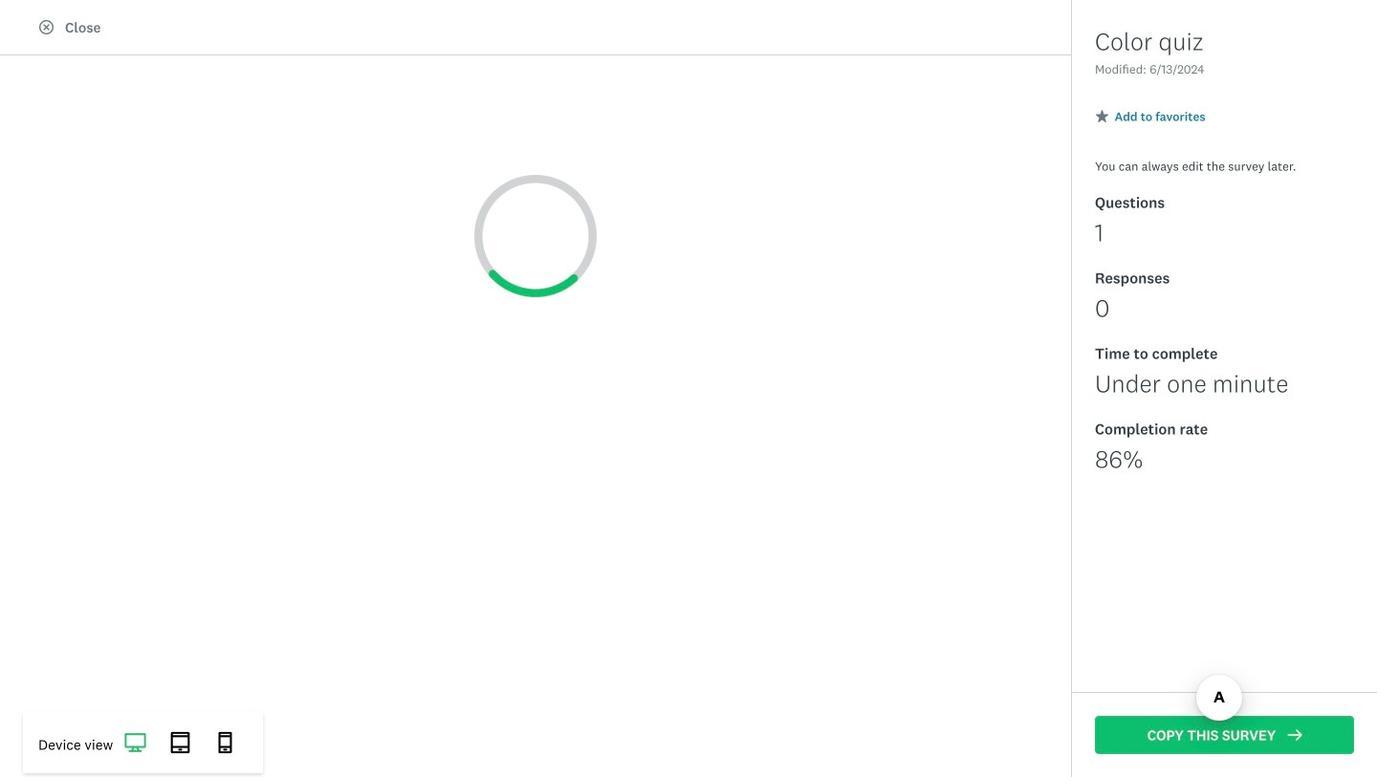 Task type: vqa. For each thing, say whether or not it's contained in the screenshot.
second svg icon from the right
yes



Task type: describe. For each thing, give the bounding box(es) containing it.
help icon image
[[1182, 11, 1205, 34]]

grid image
[[1206, 174, 1220, 188]]

textboxmultiple image
[[1253, 174, 1267, 188]]

2 svg image from the left
[[215, 732, 236, 754]]

2 brand logo image from the top
[[23, 11, 54, 34]]

notification center icon image
[[1128, 11, 1151, 34]]



Task type: locate. For each thing, give the bounding box(es) containing it.
0 vertical spatial starfilled image
[[1096, 110, 1108, 122]]

svg image right svg image
[[215, 732, 236, 754]]

products icon image
[[1075, 11, 1098, 34], [1075, 11, 1098, 34]]

Search surveys field
[[1127, 77, 1353, 114]]

1 horizontal spatial svg image
[[215, 732, 236, 754]]

1 vertical spatial starfilled image
[[1193, 703, 1207, 717]]

arrowright image
[[1288, 728, 1302, 743]]

starfilled image
[[1096, 110, 1108, 122], [1193, 703, 1207, 717]]

svg image
[[125, 732, 146, 754], [215, 732, 236, 754]]

brand logo image
[[23, 8, 54, 38], [23, 11, 54, 34]]

svg image left svg image
[[125, 732, 146, 754]]

0 horizontal spatial starfilled image
[[1096, 110, 1108, 122]]

0 horizontal spatial svg image
[[125, 732, 146, 754]]

xcircle image
[[39, 20, 54, 34]]

starfilled image
[[558, 174, 572, 188]]

1 horizontal spatial starfilled image
[[1193, 703, 1207, 717]]

svg image
[[170, 732, 191, 754]]

1 brand logo image from the top
[[23, 8, 54, 38]]

1 svg image from the left
[[125, 732, 146, 754]]



